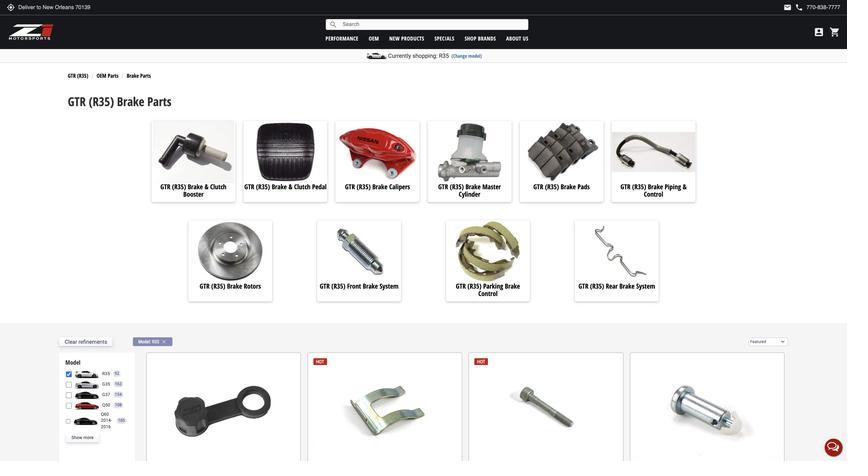 Task type: describe. For each thing, give the bounding box(es) containing it.
booster
[[183, 190, 204, 199]]

gtr (r35) parking brake control link
[[446, 282, 530, 298]]

(r35) for gtr (r35) front brake system
[[332, 282, 346, 291]]

(r35) for gtr (r35) rear brake system
[[590, 282, 604, 291]]

g37
[[102, 392, 110, 397]]

brake inside gtr (r35) brake & clutch booster
[[188, 182, 203, 191]]

(r35) for gtr (r35) brake rotors
[[211, 282, 225, 291]]

2 horizontal spatial r35
[[439, 52, 449, 59]]

gtr for gtr (r35)
[[68, 72, 76, 80]]

gtr for gtr (r35) brake parts
[[68, 93, 86, 110]]

gtr (r35) brake rotors
[[200, 282, 261, 291]]

brake parts link
[[127, 72, 151, 80]]

q50
[[102, 403, 110, 408]]

show more
[[71, 435, 94, 441]]

calipers
[[389, 182, 410, 191]]

system for gtr (r35) rear brake system
[[637, 282, 655, 291]]

2016
[[101, 425, 111, 430]]

shopping_cart
[[830, 27, 841, 38]]

control inside "gtr (r35) parking brake control"
[[479, 289, 498, 298]]

infiniti q50 sedan hybrid v37 2014 2015 2016 2017 2018 2019 2020 vq37vhr 2.0t 3.0t 3.7l red sport redsport vr30ddtt z1 motorsports image
[[74, 401, 101, 410]]

brake parts
[[127, 72, 151, 80]]

gtr for gtr (r35) brake & clutch booster
[[160, 182, 170, 191]]

shop
[[465, 35, 477, 42]]

(r35) for gtr (r35)
[[77, 72, 88, 80]]

gtr (r35) brake master cylinder
[[438, 182, 501, 199]]

162
[[115, 382, 122, 387]]

gtr for gtr (r35) brake rotors
[[200, 282, 210, 291]]

g35
[[102, 382, 110, 387]]

clutch for pedal
[[294, 182, 311, 191]]

q60 2014- 2016
[[101, 412, 112, 430]]

105
[[118, 419, 125, 423]]

currently
[[388, 52, 411, 59]]

cylinder
[[459, 190, 481, 199]]

shopping_cart link
[[828, 27, 841, 38]]

rear
[[606, 282, 618, 291]]

gtr (r35) brake piping & control
[[621, 182, 687, 199]]

specials
[[435, 35, 455, 42]]

account_box
[[814, 27, 825, 38]]

gtr for gtr (r35) front brake system
[[320, 282, 330, 291]]

oem for oem parts
[[97, 72, 106, 80]]

show more button
[[66, 434, 99, 443]]

(r35) for gtr (r35) brake master cylinder
[[450, 182, 464, 191]]

gtr (r35) parking brake control
[[456, 282, 520, 298]]

gtr (r35) front brake system link
[[317, 282, 401, 295]]

gtr for gtr (r35) brake pads
[[534, 182, 544, 191]]

gtr (r35) brake calipers link
[[336, 182, 420, 195]]

gtr for gtr (r35) brake calipers
[[345, 182, 355, 191]]

parts for oem parts
[[108, 72, 118, 80]]

model)
[[469, 53, 482, 59]]

52
[[115, 372, 119, 376]]

gtr (r35) rear brake system link
[[575, 282, 659, 295]]

shopping:
[[413, 52, 438, 59]]

& inside gtr (r35) brake piping & control
[[683, 182, 687, 191]]

q60
[[101, 412, 109, 417]]

gtr (r35) brake master cylinder link
[[428, 182, 512, 199]]

model:
[[138, 339, 151, 345]]

Search search field
[[338, 19, 528, 30]]

gtr for gtr (r35) brake & clutch pedal
[[244, 182, 254, 191]]

gtr (r35) brake & clutch pedal link
[[244, 182, 328, 195]]

us
[[523, 35, 529, 42]]

performance link
[[326, 35, 359, 42]]

infiniti q60 coupe cv36 2014 2015 vq37vhr 3.7l z1 motorsports image
[[72, 417, 99, 425]]

phone
[[795, 3, 804, 12]]

account_box link
[[812, 27, 826, 38]]

clear refinements button
[[59, 338, 113, 347]]

brake inside gtr (r35) brake piping & control
[[648, 182, 663, 191]]

my_location
[[7, 3, 15, 12]]

infiniti g35 coupe sedan v35 v36 skyline 2003 2004 2005 2006 2007 2008 3.5l vq35de revup rev up vq35hr z1 motorsports image
[[74, 380, 101, 389]]

gtr for gtr (r35) parking brake control
[[456, 282, 466, 291]]

brake inside gtr (r35) brake master cylinder
[[466, 182, 481, 191]]

close
[[161, 339, 167, 345]]

shop brands
[[465, 35, 496, 42]]

nissan r35 gtr gt-r awd twin turbo 2009 2010 2011 2012 2013 2014 2015 2016 2017 2018 2019 2020 vr38dett z1 motorsports image
[[74, 370, 101, 379]]

2014-
[[101, 418, 112, 423]]

gtr for gtr (r35) brake piping & control
[[621, 182, 631, 191]]

108
[[115, 403, 122, 408]]

mail phone
[[784, 3, 804, 12]]

master
[[483, 182, 501, 191]]

clutch for booster
[[210, 182, 227, 191]]

new products
[[389, 35, 424, 42]]



Task type: vqa. For each thing, say whether or not it's contained in the screenshot.


Task type: locate. For each thing, give the bounding box(es) containing it.
& right piping
[[683, 182, 687, 191]]

& right booster
[[205, 182, 209, 191]]

2 vertical spatial r35
[[102, 371, 110, 376]]

154
[[115, 393, 122, 397]]

r35 left (change
[[439, 52, 449, 59]]

(r35) inside gtr (r35) brake piping & control
[[632, 182, 646, 191]]

gtr (r35)
[[68, 72, 88, 80]]

oem parts
[[97, 72, 118, 80]]

gtr inside gtr (r35) brake piping & control
[[621, 182, 631, 191]]

about us link
[[506, 35, 529, 42]]

1 & from the left
[[205, 182, 209, 191]]

gtr (r35) brake pads link
[[520, 182, 604, 195]]

1 clutch from the left
[[210, 182, 227, 191]]

(r35) for gtr (r35) brake & clutch booster
[[172, 182, 186, 191]]

gtr (r35) brake piping & control link
[[612, 182, 696, 199]]

about us
[[506, 35, 529, 42]]

front
[[347, 282, 361, 291]]

new products link
[[389, 35, 424, 42]]

clutch
[[210, 182, 227, 191], [294, 182, 311, 191]]

clutch right booster
[[210, 182, 227, 191]]

0 vertical spatial oem
[[369, 35, 379, 42]]

0 horizontal spatial system
[[380, 282, 399, 291]]

(r35) inside gtr (r35) brake & clutch booster
[[172, 182, 186, 191]]

gtr (r35) brake & clutch pedal
[[244, 182, 327, 191]]

parking
[[483, 282, 503, 291]]

r35 up g35
[[102, 371, 110, 376]]

None checkbox
[[66, 382, 72, 388]]

specials link
[[435, 35, 455, 42]]

oem for the oem link
[[369, 35, 379, 42]]

system for gtr (r35) front brake system
[[380, 282, 399, 291]]

about
[[506, 35, 522, 42]]

1 vertical spatial control
[[479, 289, 498, 298]]

refinements
[[79, 339, 107, 345]]

(r35) for gtr (r35) brake pads
[[545, 182, 559, 191]]

clutch inside gtr (r35) brake & clutch booster
[[210, 182, 227, 191]]

& for pedal
[[289, 182, 293, 191]]

0 horizontal spatial oem
[[97, 72, 106, 80]]

1 horizontal spatial oem
[[369, 35, 379, 42]]

gtr for gtr (r35) brake master cylinder
[[438, 182, 448, 191]]

brake inside "gtr (r35) parking brake control"
[[505, 282, 520, 291]]

0 horizontal spatial &
[[205, 182, 209, 191]]

1 horizontal spatial r35
[[152, 339, 159, 345]]

currently shopping: r35 (change model)
[[388, 52, 482, 59]]

gtr
[[68, 72, 76, 80], [68, 93, 86, 110], [160, 182, 170, 191], [244, 182, 254, 191], [345, 182, 355, 191], [438, 182, 448, 191], [534, 182, 544, 191], [621, 182, 631, 191], [200, 282, 210, 291], [320, 282, 330, 291], [456, 282, 466, 291], [579, 282, 589, 291]]

z1 motorsports logo image
[[8, 24, 54, 41]]

(r35)
[[77, 72, 88, 80], [89, 93, 114, 110], [172, 182, 186, 191], [256, 182, 270, 191], [357, 182, 371, 191], [450, 182, 464, 191], [545, 182, 559, 191], [632, 182, 646, 191], [211, 282, 225, 291], [332, 282, 346, 291], [468, 282, 482, 291], [590, 282, 604, 291]]

mail
[[784, 3, 792, 12]]

clear refinements
[[65, 339, 107, 345]]

& inside gtr (r35) brake & clutch pedal link
[[289, 182, 293, 191]]

0 horizontal spatial r35
[[102, 371, 110, 376]]

0 vertical spatial control
[[644, 190, 664, 199]]

(r35) for gtr (r35) brake & clutch pedal
[[256, 182, 270, 191]]

products
[[401, 35, 424, 42]]

(r35) for gtr (r35) brake parts
[[89, 93, 114, 110]]

show
[[71, 435, 82, 441]]

oem
[[369, 35, 379, 42], [97, 72, 106, 80]]

gtr (r35) brake parts
[[68, 93, 172, 110]]

oem link
[[369, 35, 379, 42]]

r35
[[439, 52, 449, 59], [152, 339, 159, 345], [102, 371, 110, 376]]

r35 left close
[[152, 339, 159, 345]]

more
[[83, 435, 94, 441]]

gtr inside gtr (r35) brake & clutch booster
[[160, 182, 170, 191]]

oem right gtr (r35) link
[[97, 72, 106, 80]]

3 & from the left
[[683, 182, 687, 191]]

2 clutch from the left
[[294, 182, 311, 191]]

2 & from the left
[[289, 182, 293, 191]]

gtr (r35) brake & clutch booster
[[160, 182, 227, 199]]

pads
[[578, 182, 590, 191]]

phone link
[[795, 3, 841, 12]]

gtr for gtr (r35) rear brake system
[[579, 282, 589, 291]]

clutch left pedal
[[294, 182, 311, 191]]

1 horizontal spatial system
[[637, 282, 655, 291]]

0 horizontal spatial clutch
[[210, 182, 227, 191]]

2 horizontal spatial &
[[683, 182, 687, 191]]

(change
[[452, 53, 467, 59]]

gtr (r35) brake & clutch booster link
[[152, 182, 235, 199]]

1 horizontal spatial control
[[644, 190, 664, 199]]

control
[[644, 190, 664, 199], [479, 289, 498, 298]]

performance
[[326, 35, 359, 42]]

(change model) link
[[452, 53, 482, 59]]

&
[[205, 182, 209, 191], [289, 182, 293, 191], [683, 182, 687, 191]]

gtr (r35) brake pads
[[534, 182, 590, 191]]

piping
[[665, 182, 681, 191]]

gtr inside "gtr (r35) parking brake control"
[[456, 282, 466, 291]]

control inside gtr (r35) brake piping & control
[[644, 190, 664, 199]]

mail link
[[784, 3, 792, 12]]

system inside gtr (r35) front brake system link
[[380, 282, 399, 291]]

brands
[[478, 35, 496, 42]]

system inside gtr (r35) rear brake system link
[[637, 282, 655, 291]]

gtr (r35) rear brake system
[[579, 282, 655, 291]]

shop brands link
[[465, 35, 496, 42]]

oem left new
[[369, 35, 379, 42]]

(r35) for gtr (r35) brake calipers
[[357, 182, 371, 191]]

(r35) for gtr (r35) brake piping & control
[[632, 182, 646, 191]]

1 horizontal spatial &
[[289, 182, 293, 191]]

gtr (r35) brake rotors link
[[188, 282, 272, 295]]

0 vertical spatial r35
[[439, 52, 449, 59]]

1 vertical spatial oem
[[97, 72, 106, 80]]

model: r35 close
[[138, 339, 167, 345]]

(r35) for gtr (r35) parking brake control
[[468, 282, 482, 291]]

gtr (r35) front brake system
[[320, 282, 399, 291]]

gtr (r35) brake calipers
[[345, 182, 410, 191]]

r35 inside model: r35 close
[[152, 339, 159, 345]]

2 system from the left
[[637, 282, 655, 291]]

clear
[[65, 339, 77, 345]]

(r35) inside "gtr (r35) parking brake control"
[[468, 282, 482, 291]]

1 vertical spatial r35
[[152, 339, 159, 345]]

infiniti g37 coupe sedan convertible v36 cv36 hv36 skyline 2008 2009 2010 2011 2012 2013 3.7l vq37vhr z1 motorsports image
[[74, 391, 101, 399]]

1 horizontal spatial clutch
[[294, 182, 311, 191]]

& inside gtr (r35) brake & clutch booster
[[205, 182, 209, 191]]

model
[[65, 359, 80, 367]]

1 system from the left
[[380, 282, 399, 291]]

new
[[389, 35, 400, 42]]

rotors
[[244, 282, 261, 291]]

oem parts link
[[97, 72, 118, 80]]

(r35) inside gtr (r35) brake master cylinder
[[450, 182, 464, 191]]

parts
[[108, 72, 118, 80], [140, 72, 151, 80], [147, 93, 172, 110]]

search
[[329, 20, 338, 29]]

& left pedal
[[289, 182, 293, 191]]

system
[[380, 282, 399, 291], [637, 282, 655, 291]]

pedal
[[312, 182, 327, 191]]

brake
[[127, 72, 139, 80], [117, 93, 144, 110], [188, 182, 203, 191], [272, 182, 287, 191], [373, 182, 388, 191], [466, 182, 481, 191], [561, 182, 576, 191], [648, 182, 663, 191], [227, 282, 242, 291], [363, 282, 378, 291], [505, 282, 520, 291], [620, 282, 635, 291]]

0 horizontal spatial control
[[479, 289, 498, 298]]

& for booster
[[205, 182, 209, 191]]

None checkbox
[[66, 372, 72, 378], [66, 393, 72, 399], [66, 403, 72, 409], [66, 419, 70, 425], [66, 372, 72, 378], [66, 393, 72, 399], [66, 403, 72, 409], [66, 419, 70, 425]]

gtr (r35) link
[[68, 72, 88, 80]]

parts for brake parts
[[140, 72, 151, 80]]

gtr inside gtr (r35) brake master cylinder
[[438, 182, 448, 191]]



